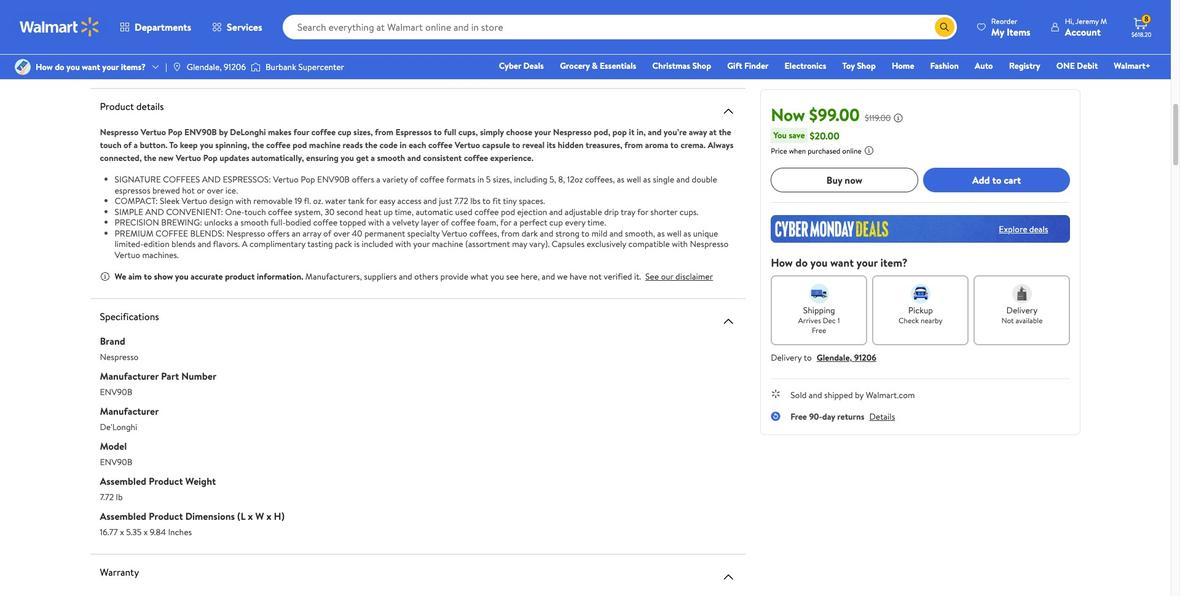 Task type: vqa. For each thing, say whether or not it's contained in the screenshot.


Task type: describe. For each thing, give the bounding box(es) containing it.
buy now
[[827, 173, 863, 187]]

of right "array" on the left top
[[323, 227, 331, 239]]

&
[[592, 60, 598, 72]]

you right show
[[175, 271, 189, 283]]

1 horizontal spatial for
[[501, 216, 512, 229]]

the up get in the top left of the page
[[365, 139, 378, 151]]

simple
[[115, 206, 143, 218]]

details
[[870, 411, 895, 423]]

vertuo down premium
[[115, 249, 140, 261]]

1 horizontal spatial and
[[202, 173, 221, 186]]

item?
[[881, 255, 908, 271]]

with down espressos:
[[235, 195, 251, 207]]

specifications image
[[721, 314, 736, 329]]

your left items?
[[102, 61, 119, 73]]

legal information image
[[864, 146, 874, 156]]

check
[[899, 315, 919, 326]]

complimentary
[[250, 238, 306, 250]]

coffee right four
[[311, 126, 336, 138]]

by inside the nespresso vertuo pop env90b by delonghi makes four coffee cup sizes, from espressos to full cups, simply choose your nespresso pod, pop it in, and you're away at the touch of a button. to keep you spinning, the coffee pod machine reads the code in each coffee vertuo capsule to reveal its hidden treasures, from aroma to crema. always connected, the new vertuo pop updates automatically, ensuring you get a smooth and consistent coffee experience.
[[219, 126, 228, 138]]

1 vertical spatial product
[[149, 475, 183, 488]]

 image for glendale, 91206
[[172, 62, 182, 72]]

ice.
[[225, 184, 238, 196]]

as left "unique"
[[684, 227, 691, 239]]

cups.
[[680, 206, 699, 218]]

nespresso up "connected,"
[[100, 126, 139, 138]]

to left the full
[[434, 126, 442, 138]]

12oz
[[567, 173, 583, 186]]

heat
[[365, 206, 382, 218]]

christmas shop
[[653, 60, 711, 72]]

details
[[136, 100, 164, 113]]

touch inside the nespresso vertuo pop env90b by delonghi makes four coffee cup sizes, from espressos to full cups, simply choose your nespresso pod, pop it in, and you're away at the touch of a button. to keep you spinning, the coffee pod machine reads the code in each coffee vertuo capsule to reveal its hidden treasures, from aroma to crema. always connected, the new vertuo pop updates automatically, ensuring you get a smooth and consistent coffee experience.
[[100, 139, 122, 151]]

0 horizontal spatial offers
[[267, 227, 290, 239]]

connected,
[[100, 152, 142, 164]]

code
[[380, 139, 398, 151]]

and right the 'single'
[[677, 173, 690, 186]]

a right get in the top left of the page
[[371, 152, 375, 164]]

and right mild
[[610, 227, 623, 239]]

vertuo down used
[[442, 227, 467, 239]]

limited-
[[115, 238, 144, 250]]

x left '5.35'
[[120, 526, 124, 539]]

grocery & essentials
[[560, 60, 637, 72]]

compact:
[[115, 195, 158, 207]]

nespresso vertuo pop env90b by delonghi makes four coffee cup sizes, from espressos to full cups, simply choose your nespresso pod, pop it in, and you're away at the touch of a button. to keep you spinning, the coffee pod machine reads the code in each coffee vertuo capsule to reveal its hidden treasures, from aroma to crema. always connected, the new vertuo pop updates automatically, ensuring you get a smooth and consistent coffee experience.
[[100, 126, 734, 164]]

may
[[512, 238, 527, 250]]

warranty image
[[721, 570, 736, 585]]

you up intent image for shipping
[[811, 255, 828, 271]]

strong
[[556, 227, 580, 239]]

and right dark
[[540, 227, 554, 239]]

registry link
[[1004, 59, 1046, 73]]

0 horizontal spatial and
[[145, 206, 164, 218]]

nespresso up disclaimer
[[690, 238, 729, 250]]

5
[[486, 173, 491, 186]]

1 product group from the left
[[93, 0, 229, 24]]

in inside "signature coffees and espressos: vertuo pop env90b offers a variety of coffee formats in 5 sizes, including 5, 8, 12oz coffees, as well as single and double espressos brewed hot or over ice. compact: sleek vertuo design with removable 19 fl. oz. water tank for easy access and just 7.72 lbs to fit tiny spaces. simple and convenient: one-touch coffee system, 30 second heat up time, automatic used coffee pod ejection and adjustable drip tray for shorter cups. precision brewing: unlocks a smooth full-bodied coffee topped with a velvety layer of coffee foam, for a perfect cup every time. premium coffee blends: nespresso offers an array of over 40 permanent specialty vertuo coffees, from dark and strong to mild and smooth, as well as unique limited-edition blends and flavors. a complimentary tasting pack is included with your machine (assortment may vary). capsules exclusively compatible with nespresso vertuo machines."
[[478, 173, 484, 186]]

automatically,
[[252, 152, 304, 164]]

vertuo up button. on the top of page
[[141, 126, 166, 138]]

precision
[[115, 216, 159, 229]]

and left we
[[542, 271, 555, 283]]

delivery for to
[[771, 352, 802, 364]]

automatic
[[416, 206, 453, 218]]

lb
[[116, 491, 123, 504]]

a right unlocks
[[234, 216, 238, 229]]

delonghi
[[230, 126, 266, 138]]

0 horizontal spatial coffees,
[[470, 227, 499, 239]]

just
[[439, 195, 452, 207]]

2 horizontal spatial for
[[637, 206, 649, 218]]

your left item?
[[857, 255, 878, 271]]

coffee down consistent
[[420, 173, 444, 186]]

nespresso inside brand nespresso manufacturer part number env90b manufacturer de'longhi model env90b assembled product weight 7.72 lb assembled product dimensions (l x w x h) 16.77 x 5.35 x 9.84 inches
[[100, 351, 139, 363]]

with down "velvety" in the left top of the page
[[395, 238, 411, 250]]

purchased
[[808, 146, 841, 156]]

unlocks
[[204, 216, 232, 229]]

0 vertical spatial glendale,
[[187, 61, 222, 73]]

gift
[[727, 60, 742, 72]]

walmart image
[[20, 17, 100, 37]]

with left "unique"
[[672, 238, 688, 250]]

in,
[[637, 126, 646, 138]]

new
[[158, 152, 174, 164]]

0 horizontal spatial for
[[366, 195, 377, 207]]

items?
[[121, 61, 146, 73]]

cyber monday deals image
[[771, 215, 1071, 243]]

drip
[[604, 206, 619, 218]]

accurate
[[191, 271, 223, 283]]

4 product group from the left
[[584, 0, 721, 24]]

0 horizontal spatial from
[[375, 126, 394, 138]]

double
[[692, 173, 717, 186]]

19
[[295, 195, 302, 207]]

others
[[414, 271, 438, 283]]

flavors.
[[213, 238, 240, 250]]

vertuo down keep
[[176, 152, 201, 164]]

do for how do you want your items?
[[55, 61, 64, 73]]

env90b up de'longhi
[[100, 386, 132, 398]]

pod,
[[594, 126, 611, 138]]

about
[[90, 57, 123, 73]]

nespresso up hidden
[[553, 126, 592, 138]]

experience.
[[490, 152, 534, 164]]

0 vertical spatial product
[[100, 100, 134, 113]]

of right variety
[[410, 173, 418, 186]]

coffee
[[156, 227, 188, 239]]

1 horizontal spatial coffees,
[[585, 173, 615, 186]]

a
[[242, 238, 248, 250]]

to down arrives
[[804, 352, 812, 364]]

part
[[161, 369, 179, 383]]

finder
[[745, 60, 769, 72]]

model
[[100, 440, 127, 453]]

number
[[181, 369, 217, 383]]

smooth inside the nespresso vertuo pop env90b by delonghi makes four coffee cup sizes, from espressos to full cups, simply choose your nespresso pod, pop it in, and you're away at the touch of a button. to keep you spinning, the coffee pod machine reads the code in each coffee vertuo capsule to reveal its hidden treasures, from aroma to crema. always connected, the new vertuo pop updates automatically, ensuring you get a smooth and consistent coffee experience.
[[377, 152, 405, 164]]

vertuo down automatically,
[[273, 173, 299, 186]]

departments button
[[109, 12, 202, 42]]

 image for how do you want your items?
[[15, 59, 31, 75]]

and left "every"
[[549, 206, 563, 218]]

1
[[838, 315, 840, 326]]

available
[[1016, 315, 1043, 326]]

x right w
[[266, 510, 272, 523]]

crema.
[[681, 139, 706, 151]]

delivery for not
[[1007, 304, 1038, 317]]

pop inside "signature coffees and espressos: vertuo pop env90b offers a variety of coffee formats in 5 sizes, including 5, 8, 12oz coffees, as well as single and double espressos brewed hot or over ice. compact: sleek vertuo design with removable 19 fl. oz. water tank for easy access and just 7.72 lbs to fit tiny spaces. simple and convenient: one-touch coffee system, 30 second heat up time, automatic used coffee pod ejection and adjustable drip tray for shorter cups. precision brewing: unlocks a smooth full-bodied coffee topped with a velvety layer of coffee foam, for a perfect cup every time. premium coffee blends: nespresso offers an array of over 40 permanent specialty vertuo coffees, from dark and strong to mild and smooth, as well as unique limited-edition blends and flavors. a complimentary tasting pack is included with your machine (assortment may vary). capsules exclusively compatible with nespresso vertuo machines."
[[301, 173, 315, 186]]

oz.
[[313, 195, 323, 207]]

you left about
[[66, 61, 80, 73]]

to left "fit"
[[483, 195, 491, 207]]

fl.
[[304, 195, 311, 207]]

nespresso down one-
[[227, 227, 265, 239]]

and right sold
[[809, 389, 822, 401]]

0 vertical spatial 91206
[[224, 61, 246, 73]]

7.72 inside brand nespresso manufacturer part number env90b manufacturer de'longhi model env90b assembled product weight 7.72 lb assembled product dimensions (l x w x h) 16.77 x 5.35 x 9.84 inches
[[100, 491, 114, 504]]

you right keep
[[200, 139, 213, 151]]

not
[[1002, 315, 1014, 326]]

shipping arrives dec 1 free
[[799, 304, 840, 336]]

ejection
[[517, 206, 547, 218]]

1 vertical spatial free
[[791, 411, 807, 423]]

shop for toy shop
[[857, 60, 876, 72]]

it.
[[634, 271, 641, 283]]

account
[[1065, 25, 1101, 38]]

aim
[[128, 271, 142, 283]]

time,
[[395, 206, 414, 218]]

touch inside "signature coffees and espressos: vertuo pop env90b offers a variety of coffee formats in 5 sizes, including 5, 8, 12oz coffees, as well as single and double espressos brewed hot or over ice. compact: sleek vertuo design with removable 19 fl. oz. water tank for easy access and just 7.72 lbs to fit tiny spaces. simple and convenient: one-touch coffee system, 30 second heat up time, automatic used coffee pod ejection and adjustable drip tray for shorter cups. precision brewing: unlocks a smooth full-bodied coffee topped with a velvety layer of coffee foam, for a perfect cup every time. premium coffee blends: nespresso offers an array of over 40 permanent specialty vertuo coffees, from dark and strong to mild and smooth, as well as unique limited-edition blends and flavors. a complimentary tasting pack is included with your machine (assortment may vary). capsules exclusively compatible with nespresso vertuo machines."
[[244, 206, 266, 218]]

single
[[653, 173, 674, 186]]

env90b down model
[[100, 456, 132, 468]]

machines.
[[142, 249, 179, 261]]

do for how do you want your item?
[[796, 255, 808, 271]]

now
[[771, 103, 805, 127]]

departments
[[135, 20, 191, 34]]

product details image
[[721, 104, 736, 119]]

with up included
[[368, 216, 384, 229]]

from inside "signature coffees and espressos: vertuo pop env90b offers a variety of coffee formats in 5 sizes, including 5, 8, 12oz coffees, as well as single and double espressos brewed hot or over ice. compact: sleek vertuo design with removable 19 fl. oz. water tank for easy access and just 7.72 lbs to fit tiny spaces. simple and convenient: one-touch coffee system, 30 second heat up time, automatic used coffee pod ejection and adjustable drip tray for shorter cups. precision brewing: unlocks a smooth full-bodied coffee topped with a velvety layer of coffee foam, for a perfect cup every time. premium coffee blends: nespresso offers an array of over 40 permanent specialty vertuo coffees, from dark and strong to mild and smooth, as well as unique limited-edition blends and flavors. a complimentary tasting pack is included with your machine (assortment may vary). capsules exclusively compatible with nespresso vertuo machines."
[[501, 227, 520, 239]]

what
[[471, 271, 489, 283]]

intent image for delivery image
[[1013, 284, 1032, 304]]

x right '5.35'
[[144, 526, 148, 539]]

sizes, inside "signature coffees and espressos: vertuo pop env90b offers a variety of coffee formats in 5 sizes, including 5, 8, 12oz coffees, as well as single and double espressos brewed hot or over ice. compact: sleek vertuo design with removable 19 fl. oz. water tank for easy access and just 7.72 lbs to fit tiny spaces. simple and convenient: one-touch coffee system, 30 second heat up time, automatic used coffee pod ejection and adjustable drip tray for shorter cups. precision brewing: unlocks a smooth full-bodied coffee topped with a velvety layer of coffee foam, for a perfect cup every time. premium coffee blends: nespresso offers an array of over 40 permanent specialty vertuo coffees, from dark and strong to mild and smooth, as well as unique limited-edition blends and flavors. a complimentary tasting pack is included with your machine (assortment may vary). capsules exclusively compatible with nespresso vertuo machines."
[[493, 173, 512, 186]]

(assortment
[[465, 238, 510, 250]]

coffee up tasting
[[313, 216, 338, 229]]

the right at
[[719, 126, 731, 138]]

tray
[[621, 206, 636, 218]]

7.72 inside "signature coffees and espressos: vertuo pop env90b offers a variety of coffee formats in 5 sizes, including 5, 8, 12oz coffees, as well as single and double espressos brewed hot or over ice. compact: sleek vertuo design with removable 19 fl. oz. water tank for easy access and just 7.72 lbs to fit tiny spaces. simple and convenient: one-touch coffee system, 30 second heat up time, automatic used coffee pod ejection and adjustable drip tray for shorter cups. precision brewing: unlocks a smooth full-bodied coffee topped with a velvety layer of coffee foam, for a perfect cup every time. premium coffee blends: nespresso offers an array of over 40 permanent specialty vertuo coffees, from dark and strong to mild and smooth, as well as unique limited-edition blends and flavors. a complimentary tasting pack is included with your machine (assortment may vary). capsules exclusively compatible with nespresso vertuo machines."
[[454, 195, 468, 207]]

walmart+
[[1114, 60, 1151, 72]]

of right layer
[[441, 216, 449, 229]]

de'longhi
[[100, 421, 137, 433]]

save
[[789, 129, 805, 141]]

toy shop
[[843, 60, 876, 72]]

choose
[[506, 126, 532, 138]]

search icon image
[[940, 22, 950, 32]]

pod inside "signature coffees and espressos: vertuo pop env90b offers a variety of coffee formats in 5 sizes, including 5, 8, 12oz coffees, as well as single and double espressos brewed hot or over ice. compact: sleek vertuo design with removable 19 fl. oz. water tank for easy access and just 7.72 lbs to fit tiny spaces. simple and convenient: one-touch coffee system, 30 second heat up time, automatic used coffee pod ejection and adjustable drip tray for shorter cups. precision brewing: unlocks a smooth full-bodied coffee topped with a velvety layer of coffee foam, for a perfect cup every time. premium coffee blends: nespresso offers an array of over 40 permanent specialty vertuo coffees, from dark and strong to mild and smooth, as well as unique limited-edition blends and flavors. a complimentary tasting pack is included with your machine (assortment may vary). capsules exclusively compatible with nespresso vertuo machines."
[[501, 206, 515, 218]]

coffee left foam,
[[451, 216, 476, 229]]

intent image for pickup image
[[911, 284, 931, 304]]

9.84
[[150, 526, 166, 539]]

to down choose
[[512, 139, 520, 151]]

as up tray
[[617, 173, 625, 186]]

you down reads
[[341, 152, 354, 164]]

$618.20
[[1132, 30, 1152, 39]]

shop for christmas shop
[[693, 60, 711, 72]]

the down button. on the top of page
[[144, 152, 156, 164]]

the down delonghi
[[252, 139, 264, 151]]

1 horizontal spatial glendale,
[[817, 352, 852, 364]]

0 horizontal spatial pop
[[168, 126, 182, 138]]

free 90-day returns details
[[791, 411, 895, 423]]

christmas shop link
[[647, 59, 717, 73]]

how do you want your item?
[[771, 255, 908, 271]]

specialty
[[407, 227, 440, 239]]

2 product group from the left
[[256, 0, 393, 24]]

in inside the nespresso vertuo pop env90b by delonghi makes four coffee cup sizes, from espressos to full cups, simply choose your nespresso pod, pop it in, and you're away at the touch of a button. to keep you spinning, the coffee pod machine reads the code in each coffee vertuo capsule to reveal its hidden treasures, from aroma to crema. always connected, the new vertuo pop updates automatically, ensuring you get a smooth and consistent coffee experience.
[[400, 139, 407, 151]]



Task type: locate. For each thing, give the bounding box(es) containing it.
espressos
[[396, 126, 432, 138]]

 image
[[251, 61, 261, 73]]

0 horizontal spatial over
[[207, 184, 223, 196]]

spinning,
[[215, 139, 250, 151]]

7.72 left lbs
[[454, 195, 468, 207]]

1 vertical spatial touch
[[244, 206, 266, 218]]

nespresso
[[100, 126, 139, 138], [553, 126, 592, 138], [227, 227, 265, 239], [690, 238, 729, 250], [100, 351, 139, 363]]

0 horizontal spatial 91206
[[224, 61, 246, 73]]

1 vertical spatial glendale,
[[817, 352, 852, 364]]

product left details
[[100, 100, 134, 113]]

1 vertical spatial offers
[[267, 227, 290, 239]]

explore deals
[[999, 223, 1049, 235]]

0 vertical spatial well
[[627, 173, 641, 186]]

1 horizontal spatial well
[[667, 227, 682, 239]]

free inside shipping arrives dec 1 free
[[812, 325, 827, 336]]

in left each on the top of the page
[[400, 139, 407, 151]]

1 vertical spatial want
[[831, 255, 854, 271]]

your inside "signature coffees and espressos: vertuo pop env90b offers a variety of coffee formats in 5 sizes, including 5, 8, 12oz coffees, as well as single and double espressos brewed hot or over ice. compact: sleek vertuo design with removable 19 fl. oz. water tank for easy access and just 7.72 lbs to fit tiny spaces. simple and convenient: one-touch coffee system, 30 second heat up time, automatic used coffee pod ejection and adjustable drip tray for shorter cups. precision brewing: unlocks a smooth full-bodied coffee topped with a velvety layer of coffee foam, for a perfect cup every time. premium coffee blends: nespresso offers an array of over 40 permanent specialty vertuo coffees, from dark and strong to mild and smooth, as well as unique limited-edition blends and flavors. a complimentary tasting pack is included with your machine (assortment may vary). capsules exclusively compatible with nespresso vertuo machines."
[[413, 238, 430, 250]]

burbank
[[266, 61, 296, 73]]

touch left full-
[[244, 206, 266, 218]]

product
[[100, 100, 134, 113], [149, 475, 183, 488], [149, 510, 183, 523]]

1 vertical spatial by
[[855, 389, 864, 401]]

well left the 'single'
[[627, 173, 641, 186]]

cup inside the nespresso vertuo pop env90b by delonghi makes four coffee cup sizes, from espressos to full cups, simply choose your nespresso pod, pop it in, and you're away at the touch of a button. to keep you spinning, the coffee pod machine reads the code in each coffee vertuo capsule to reveal its hidden treasures, from aroma to crema. always connected, the new vertuo pop updates automatically, ensuring you get a smooth and consistent coffee experience.
[[338, 126, 352, 138]]

your down layer
[[413, 238, 430, 250]]

1 horizontal spatial from
[[501, 227, 520, 239]]

offers down get in the top left of the page
[[352, 173, 374, 186]]

and down the brewed
[[145, 206, 164, 218]]

add to cart
[[973, 173, 1021, 187]]

0 horizontal spatial want
[[82, 61, 100, 73]]

over left 40
[[333, 227, 350, 239]]

1 vertical spatial how
[[771, 255, 793, 271]]

espressos
[[115, 184, 150, 196]]

 image right |
[[172, 62, 182, 72]]

1 vertical spatial delivery
[[771, 352, 802, 364]]

and up aroma
[[648, 126, 662, 138]]

always
[[708, 139, 734, 151]]

0 horizontal spatial shop
[[693, 60, 711, 72]]

pop up to
[[168, 126, 182, 138]]

how for how do you want your items?
[[36, 61, 53, 73]]

1 vertical spatial and
[[145, 206, 164, 218]]

the
[[719, 126, 731, 138], [252, 139, 264, 151], [365, 139, 378, 151], [144, 152, 156, 164]]

cyber
[[499, 60, 521, 72]]

want for item?
[[831, 255, 854, 271]]

2 vertical spatial product
[[149, 510, 183, 523]]

and down each on the top of the page
[[407, 152, 421, 164]]

0 vertical spatial touch
[[100, 139, 122, 151]]

weight
[[185, 475, 216, 488]]

product group up christmas
[[584, 0, 721, 24]]

0 vertical spatial free
[[812, 325, 827, 336]]

0 horizontal spatial delivery
[[771, 352, 802, 364]]

tank
[[348, 195, 364, 207]]

0 horizontal spatial glendale,
[[187, 61, 222, 73]]

design
[[209, 195, 233, 207]]

nespresso down 'brand' on the left of page
[[100, 351, 139, 363]]

every
[[565, 216, 586, 229]]

30
[[325, 206, 335, 218]]

2 vertical spatial pop
[[301, 173, 315, 186]]

1 horizontal spatial smooth
[[377, 152, 405, 164]]

smooth
[[377, 152, 405, 164], [241, 216, 269, 229]]

0 vertical spatial offers
[[352, 173, 374, 186]]

edition
[[144, 238, 170, 250]]

7.72
[[454, 195, 468, 207], [100, 491, 114, 504]]

essentials
[[600, 60, 637, 72]]

and left others
[[399, 271, 412, 283]]

1 vertical spatial well
[[667, 227, 682, 239]]

1 vertical spatial pod
[[501, 206, 515, 218]]

1 manufacturer from the top
[[100, 369, 159, 383]]

and right the blends
[[198, 238, 211, 250]]

0 horizontal spatial 7.72
[[100, 491, 114, 504]]

1 horizontal spatial how
[[771, 255, 793, 271]]

vertuo right sleek
[[182, 195, 207, 207]]

0 vertical spatial do
[[55, 61, 64, 73]]

cup left "every"
[[550, 216, 563, 229]]

for right the tank
[[366, 195, 377, 207]]

Search search field
[[283, 15, 957, 39]]

2 shop from the left
[[857, 60, 876, 72]]

0 vertical spatial over
[[207, 184, 223, 196]]

specifications
[[100, 310, 159, 323]]

vertuo
[[141, 126, 166, 138], [455, 139, 480, 151], [176, 152, 201, 164], [273, 173, 299, 186], [182, 195, 207, 207], [442, 227, 467, 239], [115, 249, 140, 261]]

do
[[55, 61, 64, 73], [796, 255, 808, 271]]

price
[[771, 146, 787, 156]]

1 horizontal spatial over
[[333, 227, 350, 239]]

0 horizontal spatial cup
[[338, 126, 352, 138]]

coffee left the 19
[[268, 206, 292, 218]]

warranty
[[100, 566, 139, 579]]

to down you're
[[671, 139, 679, 151]]

returns
[[838, 411, 865, 423]]

add
[[973, 173, 990, 187]]

machine inside "signature coffees and espressos: vertuo pop env90b offers a variety of coffee formats in 5 sizes, including 5, 8, 12oz coffees, as well as single and double espressos brewed hot or over ice. compact: sleek vertuo design with removable 19 fl. oz. water tank for easy access and just 7.72 lbs to fit tiny spaces. simple and convenient: one-touch coffee system, 30 second heat up time, automatic used coffee pod ejection and adjustable drip tray for shorter cups. precision brewing: unlocks a smooth full-bodied coffee topped with a velvety layer of coffee foam, for a perfect cup every time. premium coffee blends: nespresso offers an array of over 40 permanent specialty vertuo coffees, from dark and strong to mild and smooth, as well as unique limited-edition blends and flavors. a complimentary tasting pack is included with your machine (assortment may vary). capsules exclusively compatible with nespresso vertuo machines."
[[432, 238, 463, 250]]

1 vertical spatial assembled
[[100, 510, 146, 523]]

1 vertical spatial cup
[[550, 216, 563, 229]]

0 vertical spatial delivery
[[1007, 304, 1038, 317]]

coffee up consistent
[[428, 139, 453, 151]]

add to cart button
[[923, 168, 1071, 192]]

0 vertical spatial assembled
[[100, 475, 146, 488]]

delivery to glendale, 91206
[[771, 352, 877, 364]]

want left items?
[[82, 61, 100, 73]]

water
[[325, 195, 346, 207]]

1 horizontal spatial 7.72
[[454, 195, 468, 207]]

delivery down intent image for delivery
[[1007, 304, 1038, 317]]

by right shipped
[[855, 389, 864, 401]]

0 horizontal spatial touch
[[100, 139, 122, 151]]

product group up the supercenter
[[256, 0, 393, 24]]

0 vertical spatial smooth
[[377, 152, 405, 164]]

a left variety
[[376, 173, 380, 186]]

0 vertical spatial how
[[36, 61, 53, 73]]

0 vertical spatial pod
[[293, 139, 307, 151]]

a left button. on the top of page
[[134, 139, 138, 151]]

learn more about strikethrough prices image
[[894, 113, 903, 123]]

cup inside "signature coffees and espressos: vertuo pop env90b offers a variety of coffee formats in 5 sizes, including 5, 8, 12oz coffees, as well as single and double espressos brewed hot or over ice. compact: sleek vertuo design with removable 19 fl. oz. water tank for easy access and just 7.72 lbs to fit tiny spaces. simple and convenient: one-touch coffee system, 30 second heat up time, automatic used coffee pod ejection and adjustable drip tray for shorter cups. precision brewing: unlocks a smooth full-bodied coffee topped with a velvety layer of coffee foam, for a perfect cup every time. premium coffee blends: nespresso offers an array of over 40 permanent specialty vertuo coffees, from dark and strong to mild and smooth, as well as unique limited-edition blends and flavors. a complimentary tasting pack is included with your machine (assortment may vary). capsules exclusively compatible with nespresso vertuo machines."
[[550, 216, 563, 229]]

lbs
[[470, 195, 481, 207]]

second
[[337, 206, 363, 218]]

coffee right used
[[475, 206, 499, 218]]

how
[[36, 61, 53, 73], [771, 255, 793, 271]]

christmas
[[653, 60, 690, 72]]

1 vertical spatial over
[[333, 227, 350, 239]]

from left dark
[[501, 227, 520, 239]]

one
[[1057, 60, 1075, 72]]

you left see at the left top
[[491, 271, 504, 283]]

1 vertical spatial sizes,
[[493, 173, 512, 186]]

shop right christmas
[[693, 60, 711, 72]]

5.35
[[126, 526, 142, 539]]

1 horizontal spatial pop
[[203, 152, 218, 164]]

with
[[235, 195, 251, 207], [368, 216, 384, 229], [395, 238, 411, 250], [672, 238, 688, 250]]

0 vertical spatial pop
[[168, 126, 182, 138]]

1 vertical spatial coffees,
[[470, 227, 499, 239]]

machine inside the nespresso vertuo pop env90b by delonghi makes four coffee cup sizes, from espressos to full cups, simply choose your nespresso pod, pop it in, and you're away at the touch of a button. to keep you spinning, the coffee pod machine reads the code in each coffee vertuo capsule to reveal its hidden treasures, from aroma to crema. always connected, the new vertuo pop updates automatically, ensuring you get a smooth and consistent coffee experience.
[[309, 139, 341, 151]]

coffee up automatically,
[[266, 139, 291, 151]]

1 horizontal spatial 91206
[[854, 352, 877, 364]]

manufacturers,
[[305, 271, 362, 283]]

burbank supercenter
[[266, 61, 344, 73]]

1 assembled from the top
[[100, 475, 146, 488]]

pop left 'updates'
[[203, 152, 218, 164]]

1 horizontal spatial cup
[[550, 216, 563, 229]]

1 vertical spatial 7.72
[[100, 491, 114, 504]]

as left the 'single'
[[643, 173, 651, 186]]

signature coffees and espressos: vertuo pop env90b offers a variety of coffee formats in 5 sizes, including 5, 8, 12oz coffees, as well as single and double espressos brewed hot or over ice. compact: sleek vertuo design with removable 19 fl. oz. water tank for easy access and just 7.72 lbs to fit tiny spaces. simple and convenient: one-touch coffee system, 30 second heat up time, automatic used coffee pod ejection and adjustable drip tray for shorter cups. precision brewing: unlocks a smooth full-bodied coffee topped with a velvety layer of coffee foam, for a perfect cup every time. premium coffee blends: nespresso offers an array of over 40 permanent specialty vertuo coffees, from dark and strong to mild and smooth, as well as unique limited-edition blends and flavors. a complimentary tasting pack is included with your machine (assortment may vary). capsules exclusively compatible with nespresso vertuo machines.
[[115, 173, 729, 261]]

glendale,
[[187, 61, 222, 73], [817, 352, 852, 364]]

and left just
[[424, 195, 437, 207]]

x right (l at the left
[[248, 510, 253, 523]]

 image
[[15, 59, 31, 75], [172, 62, 182, 72]]

including
[[514, 173, 548, 186]]

provide
[[441, 271, 469, 283]]

machine down layer
[[432, 238, 463, 250]]

auto link
[[970, 59, 999, 73]]

free left 90-
[[791, 411, 807, 423]]

1 horizontal spatial sizes,
[[493, 173, 512, 186]]

get
[[356, 152, 369, 164]]

coffee down capsule
[[464, 152, 488, 164]]

tiny
[[503, 195, 517, 207]]

w
[[255, 510, 264, 523]]

do down walmart image
[[55, 61, 64, 73]]

for right foam,
[[501, 216, 512, 229]]

how for how do you want your item?
[[771, 255, 793, 271]]

toy shop link
[[837, 59, 882, 73]]

how do you want your items?
[[36, 61, 146, 73]]

want left item?
[[831, 255, 854, 271]]

price when purchased online
[[771, 146, 862, 156]]

0 horizontal spatial  image
[[15, 59, 31, 75]]

shop right toy
[[857, 60, 876, 72]]

product group
[[93, 0, 229, 24], [256, 0, 393, 24], [420, 0, 557, 24], [584, 0, 721, 24]]

one debit
[[1057, 60, 1098, 72]]

3 product group from the left
[[420, 0, 557, 24]]

1 horizontal spatial by
[[855, 389, 864, 401]]

from down it
[[625, 139, 643, 151]]

product group up item
[[93, 0, 229, 24]]

to right aim
[[144, 271, 152, 283]]

suppliers
[[364, 271, 397, 283]]

premium
[[115, 227, 154, 239]]

as right smooth,
[[657, 227, 665, 239]]

0 vertical spatial in
[[400, 139, 407, 151]]

smooth inside "signature coffees and espressos: vertuo pop env90b offers a variety of coffee formats in 5 sizes, including 5, 8, 12oz coffees, as well as single and double espressos brewed hot or over ice. compact: sleek vertuo design with removable 19 fl. oz. water tank for easy access and just 7.72 lbs to fit tiny spaces. simple and convenient: one-touch coffee system, 30 second heat up time, automatic used coffee pod ejection and adjustable drip tray for shorter cups. precision brewing: unlocks a smooth full-bodied coffee topped with a velvety layer of coffee foam, for a perfect cup every time. premium coffee blends: nespresso offers an array of over 40 permanent specialty vertuo coffees, from dark and strong to mild and smooth, as well as unique limited-edition blends and flavors. a complimentary tasting pack is included with your machine (assortment may vary). capsules exclusively compatible with nespresso vertuo machines."
[[241, 216, 269, 229]]

8
[[1145, 14, 1149, 24]]

0 vertical spatial from
[[375, 126, 394, 138]]

0 horizontal spatial machine
[[309, 139, 341, 151]]

pod inside the nespresso vertuo pop env90b by delonghi makes four coffee cup sizes, from espressos to full cups, simply choose your nespresso pod, pop it in, and you're away at the touch of a button. to keep you spinning, the coffee pod machine reads the code in each coffee vertuo capsule to reveal its hidden treasures, from aroma to crema. always connected, the new vertuo pop updates automatically, ensuring you get a smooth and consistent coffee experience.
[[293, 139, 307, 151]]

pop
[[613, 126, 627, 138]]

1 shop from the left
[[693, 60, 711, 72]]

env90b inside the nespresso vertuo pop env90b by delonghi makes four coffee cup sizes, from espressos to full cups, simply choose your nespresso pod, pop it in, and you're away at the touch of a button. to keep you spinning, the coffee pod machine reads the code in each coffee vertuo capsule to reveal its hidden treasures, from aroma to crema. always connected, the new vertuo pop updates automatically, ensuring you get a smooth and consistent coffee experience.
[[184, 126, 217, 138]]

your
[[102, 61, 119, 73], [535, 126, 551, 138], [413, 238, 430, 250], [857, 255, 878, 271]]

0 horizontal spatial free
[[791, 411, 807, 423]]

1 horizontal spatial offers
[[352, 173, 374, 186]]

2 vertical spatial from
[[501, 227, 520, 239]]

0 vertical spatial 7.72
[[454, 195, 468, 207]]

env90b inside "signature coffees and espressos: vertuo pop env90b offers a variety of coffee formats in 5 sizes, including 5, 8, 12oz coffees, as well as single and double espressos brewed hot or over ice. compact: sleek vertuo design with removable 19 fl. oz. water tank for easy access and just 7.72 lbs to fit tiny spaces. simple and convenient: one-touch coffee system, 30 second heat up time, automatic used coffee pod ejection and adjustable drip tray for shorter cups. precision brewing: unlocks a smooth full-bodied coffee topped with a velvety layer of coffee foam, for a perfect cup every time. premium coffee blends: nespresso offers an array of over 40 permanent specialty vertuo coffees, from dark and strong to mild and smooth, as well as unique limited-edition blends and flavors. a complimentary tasting pack is included with your machine (assortment may vary). capsules exclusively compatible with nespresso vertuo machines."
[[317, 173, 350, 186]]

1 vertical spatial manufacturer
[[100, 405, 159, 418]]

glendale, down 1
[[817, 352, 852, 364]]

vertuo down cups,
[[455, 139, 480, 151]]

5,
[[550, 173, 556, 186]]

or
[[197, 184, 205, 196]]

now
[[845, 173, 863, 187]]

want for items?
[[82, 61, 100, 73]]

1 vertical spatial from
[[625, 139, 643, 151]]

topped
[[340, 216, 366, 229]]

smooth,
[[625, 227, 655, 239]]

blends:
[[190, 227, 225, 239]]

sizes, right 5
[[493, 173, 512, 186]]

manufacturer down 'brand' on the left of page
[[100, 369, 159, 383]]

coffees, right 12oz
[[585, 173, 615, 186]]

1 vertical spatial 91206
[[854, 352, 877, 364]]

0 vertical spatial cup
[[338, 126, 352, 138]]

sizes, inside the nespresso vertuo pop env90b by delonghi makes four coffee cup sizes, from espressos to full cups, simply choose your nespresso pod, pop it in, and you're away at the touch of a button. to keep you spinning, the coffee pod machine reads the code in each coffee vertuo capsule to reveal its hidden treasures, from aroma to crema. always connected, the new vertuo pop updates automatically, ensuring you get a smooth and consistent coffee experience.
[[354, 126, 373, 138]]

intent image for shipping image
[[810, 284, 829, 304]]

0 horizontal spatial well
[[627, 173, 641, 186]]

foam,
[[477, 216, 499, 229]]

1 horizontal spatial delivery
[[1007, 304, 1038, 317]]

0 horizontal spatial in
[[400, 139, 407, 151]]

simply
[[480, 126, 504, 138]]

0 vertical spatial coffees,
[[585, 173, 615, 186]]

91206 up sold and shipped by walmart.com
[[854, 352, 877, 364]]

1 vertical spatial machine
[[432, 238, 463, 250]]

in left 5
[[478, 173, 484, 186]]

delivery inside delivery not available
[[1007, 304, 1038, 317]]

1 vertical spatial pop
[[203, 152, 218, 164]]

assembled up '5.35'
[[100, 510, 146, 523]]

auto
[[975, 60, 993, 72]]

2 horizontal spatial from
[[625, 139, 643, 151]]

of inside the nespresso vertuo pop env90b by delonghi makes four coffee cup sizes, from espressos to full cups, simply choose your nespresso pod, pop it in, and you're away at the touch of a button. to keep you spinning, the coffee pod machine reads the code in each coffee vertuo capsule to reveal its hidden treasures, from aroma to crema. always connected, the new vertuo pop updates automatically, ensuring you get a smooth and consistent coffee experience.
[[124, 139, 132, 151]]

1 horizontal spatial in
[[478, 173, 484, 186]]

for right tray
[[637, 206, 649, 218]]

away
[[689, 126, 707, 138]]

0 vertical spatial machine
[[309, 139, 341, 151]]

a left dark
[[514, 216, 518, 229]]

and
[[648, 126, 662, 138], [407, 152, 421, 164], [677, 173, 690, 186], [424, 195, 437, 207], [549, 206, 563, 218], [540, 227, 554, 239], [610, 227, 623, 239], [198, 238, 211, 250], [399, 271, 412, 283], [542, 271, 555, 283], [809, 389, 822, 401]]

show
[[154, 271, 173, 283]]

0 horizontal spatial pod
[[293, 139, 307, 151]]

0 vertical spatial manufacturer
[[100, 369, 159, 383]]

up
[[384, 206, 393, 218]]

sleek
[[160, 195, 180, 207]]

1 horizontal spatial pod
[[501, 206, 515, 218]]

deals
[[1030, 223, 1049, 235]]

1 vertical spatial smooth
[[241, 216, 269, 229]]

0 vertical spatial by
[[219, 126, 228, 138]]

|
[[165, 61, 167, 73]]

well down shorter
[[667, 227, 682, 239]]

$20.00
[[810, 129, 840, 142]]

Walmart Site-Wide search field
[[283, 15, 957, 39]]

button.
[[140, 139, 168, 151]]

by up spinning,
[[219, 126, 228, 138]]

1 horizontal spatial do
[[796, 255, 808, 271]]

16.77
[[100, 526, 118, 539]]

debit
[[1077, 60, 1098, 72]]

pod down four
[[293, 139, 307, 151]]

electronics link
[[779, 59, 832, 73]]

pop up fl.
[[301, 173, 315, 186]]

your inside the nespresso vertuo pop env90b by delonghi makes four coffee cup sizes, from espressos to full cups, simply choose your nespresso pod, pop it in, and you're away at the touch of a button. to keep you spinning, the coffee pod machine reads the code in each coffee vertuo capsule to reveal its hidden treasures, from aroma to crema. always connected, the new vertuo pop updates automatically, ensuring you get a smooth and consistent coffee experience.
[[535, 126, 551, 138]]

0 vertical spatial sizes,
[[354, 126, 373, 138]]

1 vertical spatial do
[[796, 255, 808, 271]]

coffees,
[[585, 173, 615, 186], [470, 227, 499, 239]]

to left mild
[[582, 227, 590, 239]]

pack
[[335, 238, 352, 250]]

0 horizontal spatial how
[[36, 61, 53, 73]]

0 vertical spatial and
[[202, 173, 221, 186]]

pickup check nearby
[[899, 304, 943, 326]]

delivery up sold
[[771, 352, 802, 364]]

a left "velvety" in the left top of the page
[[386, 216, 390, 229]]

capsule
[[482, 139, 510, 151]]

removable
[[253, 195, 293, 207]]

is
[[354, 238, 360, 250]]

your up its
[[535, 126, 551, 138]]

buy
[[827, 173, 843, 187]]

over
[[207, 184, 223, 196], [333, 227, 350, 239]]

its
[[547, 139, 556, 151]]

2 horizontal spatial pop
[[301, 173, 315, 186]]

free down shipping
[[812, 325, 827, 336]]

1 horizontal spatial  image
[[172, 62, 182, 72]]

2 manufacturer from the top
[[100, 405, 159, 418]]

2 assembled from the top
[[100, 510, 146, 523]]

0 horizontal spatial sizes,
[[354, 126, 373, 138]]

to inside "button"
[[993, 173, 1002, 187]]

1 vertical spatial in
[[478, 173, 484, 186]]



